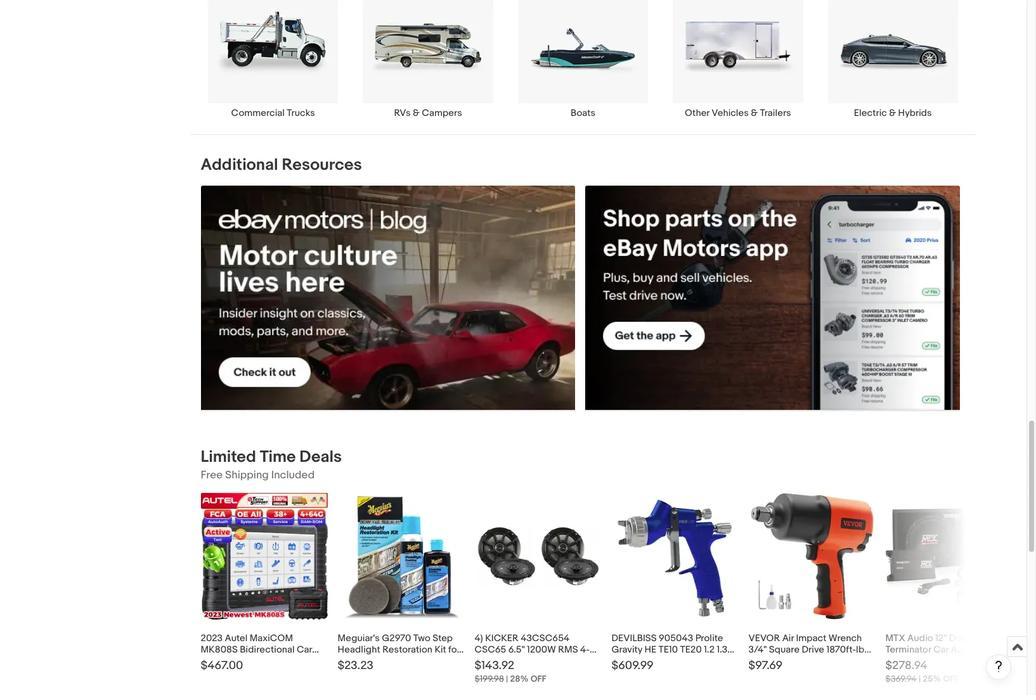 Task type: vqa. For each thing, say whether or not it's contained in the screenshot.
off in the $143.92 $199.98 | 28% OFF
yes



Task type: locate. For each thing, give the bounding box(es) containing it.
devilbiss 905043 prolite gravity he te10 te20 1.2 1.3 1.4 spray gun kit w/ cup
[[612, 633, 728, 668]]

$369.94 text field
[[886, 675, 917, 685]]

electric & hybrids link
[[816, 0, 971, 119]]

120psi
[[847, 656, 875, 668]]

none text field check out the ebay motors blog
[[201, 186, 576, 411]]

&
[[413, 107, 420, 119], [751, 107, 758, 119], [889, 107, 896, 119], [355, 656, 362, 668]]

other vehicles & trailers
[[685, 107, 791, 119]]

additional resources
[[201, 155, 362, 175]]

rvs & campers link
[[351, 0, 506, 119]]

te20
[[680, 645, 702, 657]]

0 horizontal spatial none text field
[[201, 186, 576, 411]]

off inside '$278.94 $369.94 | 25% off'
[[943, 675, 959, 685]]

off inside $143.92 $199.98 | 28% off
[[531, 675, 546, 685]]

boats link
[[506, 0, 661, 119]]

kit left for at the bottom of page
[[435, 645, 446, 657]]

step
[[433, 633, 453, 645]]

devilbiss 905043 prolite gravity he te10 te20 1.2 1.3 1.4 spray gun kit w/ cup image
[[615, 494, 735, 621]]

two
[[413, 633, 431, 645]]

& right the car
[[355, 656, 362, 668]]

1 horizontal spatial |
[[919, 675, 921, 685]]

1.2
[[704, 645, 715, 657]]

vevor air impact wrench 3/4" square drive 1870ft-lb heavy duty torque 90-120psi
[[749, 633, 875, 668]]

detailing
[[387, 656, 426, 668]]

commercial trucks
[[231, 107, 315, 119]]

| for $278.94
[[919, 675, 921, 685]]

$143.92 $199.98 | 28% off
[[475, 660, 546, 685]]

None text field
[[201, 186, 576, 411], [586, 186, 961, 411]]

| left 28%
[[506, 675, 508, 685]]

he
[[645, 645, 657, 657]]

4) kicker 43csc654 csc65 6.5" 1200w rms 4-ohm car audio coaxial speakers image
[[475, 519, 602, 595]]

help, opens dialogs image
[[993, 661, 1005, 674]]

1 off from the left
[[531, 675, 546, 685]]

spray
[[625, 656, 649, 668]]

kit
[[435, 645, 446, 657], [671, 656, 683, 668]]

free
[[201, 470, 223, 482]]

2 none text field from the left
[[586, 186, 961, 411]]

2 off from the left
[[943, 675, 959, 685]]

off
[[531, 675, 546, 685], [943, 675, 959, 685]]

$609.99
[[612, 660, 654, 674]]

limited
[[201, 448, 256, 468]]

restoration
[[383, 645, 433, 657]]

1.3
[[717, 645, 728, 657]]

1 horizontal spatial kit
[[671, 656, 683, 668]]

ebay motors app image
[[586, 186, 961, 411]]

0 horizontal spatial off
[[531, 675, 546, 685]]

lb
[[856, 645, 865, 657]]

1 | from the left
[[506, 675, 508, 685]]

90-
[[832, 656, 847, 668]]

$467.00 link
[[201, 494, 328, 688]]

heavy
[[749, 656, 776, 668]]

commercial
[[231, 107, 285, 119]]

1 horizontal spatial none text field
[[586, 186, 961, 411]]

w/
[[685, 656, 697, 668]]

2 | from the left
[[919, 675, 921, 685]]

te10
[[659, 645, 678, 657]]

$23.23
[[338, 660, 374, 674]]

1 none text field from the left
[[201, 186, 576, 411]]

headlight
[[338, 645, 380, 657]]

vevor
[[749, 633, 780, 645]]

1870ft-
[[827, 645, 856, 657]]

meguiar's g2970 two step headlight restoration kit for car & auto detailing
[[338, 633, 460, 668]]

commercial trucks link
[[196, 0, 351, 119]]

cup
[[699, 656, 717, 668]]

off right 28%
[[531, 675, 546, 685]]

check out the ebay motors blog image
[[201, 186, 576, 411]]

$278.94 $369.94 | 25% off
[[886, 660, 959, 685]]

& left trailers
[[751, 107, 758, 119]]

meguiar's
[[338, 633, 380, 645]]

28%
[[510, 675, 529, 685]]

time
[[260, 448, 296, 468]]

for
[[448, 645, 460, 657]]

0 horizontal spatial |
[[506, 675, 508, 685]]

|
[[506, 675, 508, 685], [919, 675, 921, 685]]

0 horizontal spatial kit
[[435, 645, 446, 657]]

| inside '$278.94 $369.94 | 25% off'
[[919, 675, 921, 685]]

wrench
[[829, 633, 862, 645]]

1 horizontal spatial off
[[943, 675, 959, 685]]

kit left the w/
[[671, 656, 683, 668]]

| inside $143.92 $199.98 | 28% off
[[506, 675, 508, 685]]

off right 25%
[[943, 675, 959, 685]]

g2970
[[382, 633, 411, 645]]

| left 25%
[[919, 675, 921, 685]]

drive
[[802, 645, 825, 657]]

rvs & campers
[[394, 107, 462, 119]]

$143.92
[[475, 660, 514, 674]]

& right electric
[[889, 107, 896, 119]]



Task type: describe. For each thing, give the bounding box(es) containing it.
additional
[[201, 155, 278, 175]]

boats
[[571, 107, 596, 119]]

$369.94
[[886, 675, 917, 685]]

off for $143.92
[[531, 675, 546, 685]]

$199.98
[[475, 675, 504, 685]]

included
[[271, 470, 315, 482]]

kit inside the devilbiss 905043 prolite gravity he te10 te20 1.2 1.3 1.4 spray gun kit w/ cup
[[671, 656, 683, 668]]

hybrids
[[899, 107, 932, 119]]

vevor air impact wrench 3/4" square drive 1870ft-lb heavy duty torque 90-120psi image
[[749, 494, 876, 621]]

auto
[[364, 656, 385, 668]]

vehicles
[[712, 107, 749, 119]]

devilbiss
[[612, 633, 657, 645]]

2023 autel maxicom mk808s bidirectional car diagnostic scanner tool key coding image
[[201, 494, 328, 621]]

25%
[[923, 675, 942, 685]]

limited time deals free shipping included
[[201, 448, 342, 482]]

meguiar's g2970 two step headlight restoration kit for car & auto detailing image
[[338, 494, 465, 621]]

impact
[[796, 633, 827, 645]]

$97.69
[[749, 660, 783, 674]]

other
[[685, 107, 710, 119]]

& right rvs
[[413, 107, 420, 119]]

campers
[[422, 107, 462, 119]]

electric & hybrids
[[854, 107, 932, 119]]

deals
[[300, 448, 342, 468]]

& inside meguiar's g2970 two step headlight restoration kit for car & auto detailing
[[355, 656, 362, 668]]

kit inside meguiar's g2970 two step headlight restoration kit for car & auto detailing
[[435, 645, 446, 657]]

shipping
[[225, 470, 269, 482]]

mtx audio 12" dual terminator car audio subwoofer package+amplifier+amp kit image
[[886, 509, 1013, 606]]

$199.98 text field
[[475, 675, 504, 685]]

gravity
[[612, 645, 643, 657]]

| for $143.92
[[506, 675, 508, 685]]

none text field ebay motors app
[[586, 186, 961, 411]]

resources
[[282, 155, 362, 175]]

3/4"
[[749, 645, 767, 657]]

torque
[[800, 656, 830, 668]]

gun
[[651, 656, 669, 668]]

duty
[[778, 656, 798, 668]]

rvs
[[394, 107, 411, 119]]

$278.94
[[886, 660, 928, 674]]

trailers
[[760, 107, 791, 119]]

electric
[[854, 107, 887, 119]]

$467.00
[[201, 660, 243, 674]]

other vehicles & trailers link
[[661, 0, 816, 119]]

air
[[782, 633, 794, 645]]

off for $278.94
[[943, 675, 959, 685]]

1.4
[[612, 656, 623, 668]]

prolite
[[696, 633, 723, 645]]

905043
[[659, 633, 693, 645]]

car
[[338, 656, 353, 668]]

trucks
[[287, 107, 315, 119]]

square
[[769, 645, 800, 657]]



